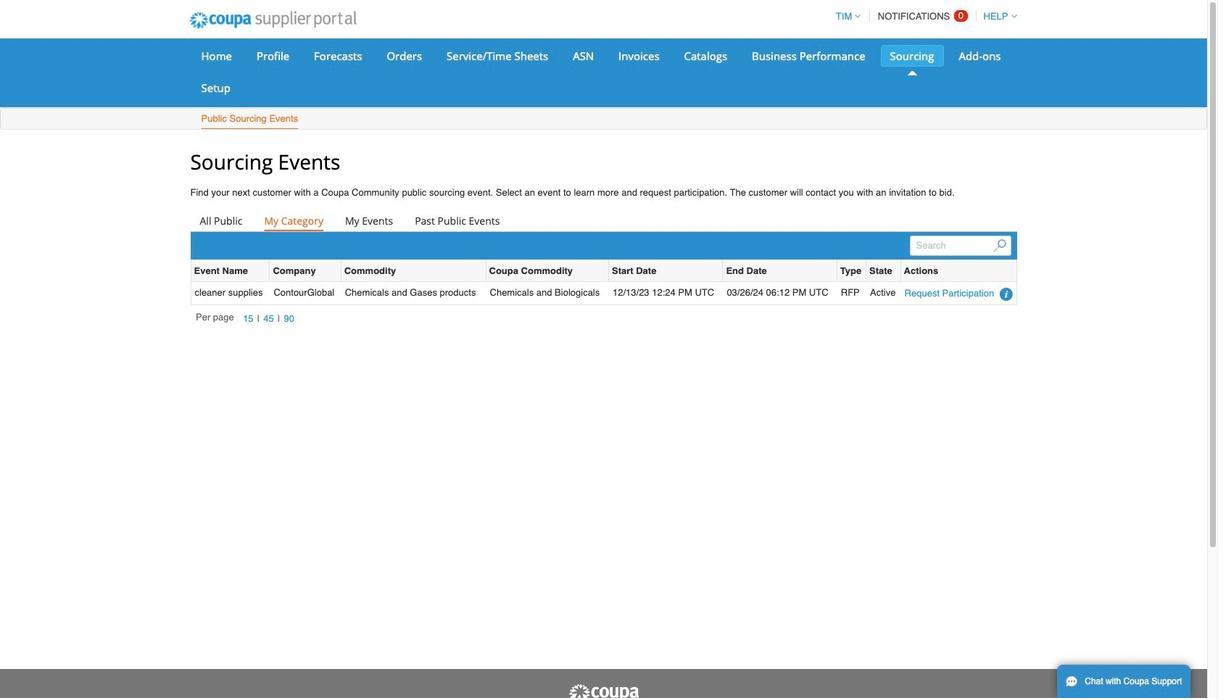 Task type: locate. For each thing, give the bounding box(es) containing it.
coupa supplier portal image
[[180, 2, 366, 38], [568, 684, 640, 698]]

tab list
[[190, 211, 1017, 232]]

1 horizontal spatial navigation
[[830, 2, 1017, 30]]

1 vertical spatial navigation
[[196, 311, 298, 327]]

0 horizontal spatial navigation
[[196, 311, 298, 327]]

navigation
[[830, 2, 1017, 30], [196, 311, 298, 327]]

0 vertical spatial coupa supplier portal image
[[180, 2, 366, 38]]

1 horizontal spatial coupa supplier portal image
[[568, 684, 640, 698]]

0 vertical spatial navigation
[[830, 2, 1017, 30]]

1 vertical spatial coupa supplier portal image
[[568, 684, 640, 698]]



Task type: vqa. For each thing, say whether or not it's contained in the screenshot.
the bottommost navigation
yes



Task type: describe. For each thing, give the bounding box(es) containing it.
Search text field
[[910, 236, 1011, 256]]

search image
[[994, 239, 1007, 252]]

0 horizontal spatial coupa supplier portal image
[[180, 2, 366, 38]]



